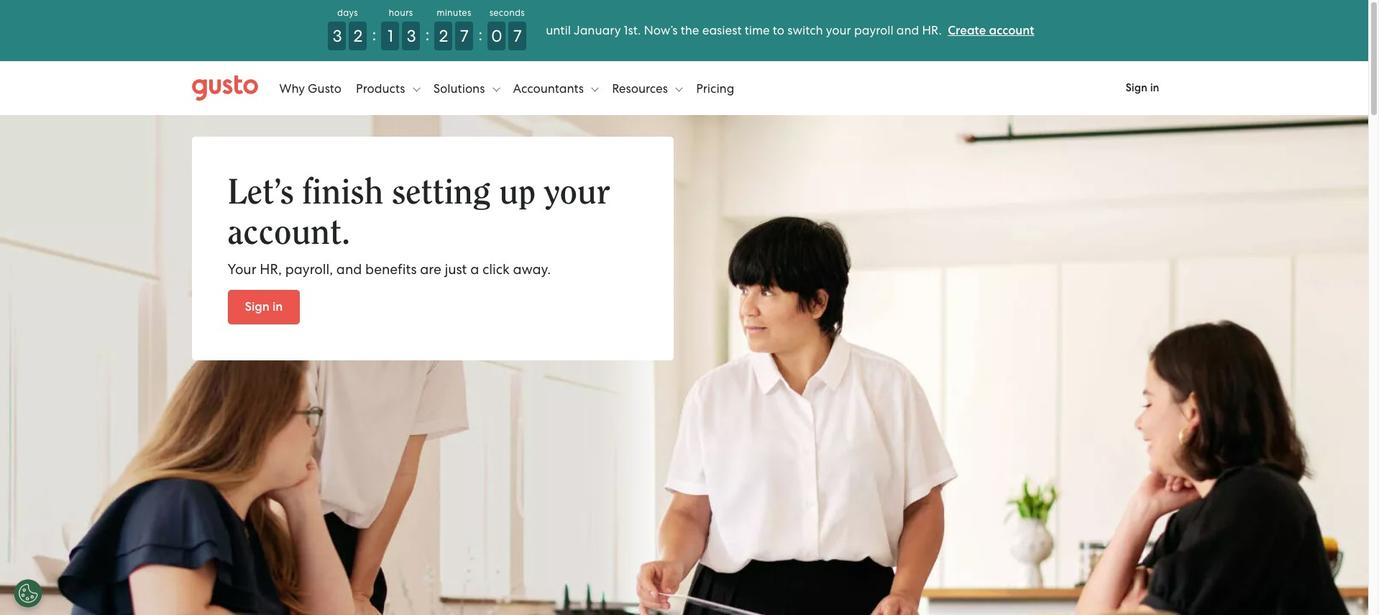 Task type: describe. For each thing, give the bounding box(es) containing it.
in inside main content
[[273, 299, 283, 314]]

away.
[[513, 261, 551, 278]]

let's finish setting up your account. main content
[[0, 115, 1369, 615]]

accountants
[[513, 81, 587, 95]]

are
[[420, 261, 442, 278]]

main element
[[192, 67, 1177, 110]]

your inside "let's finish setting up your account."
[[545, 175, 610, 210]]

sign in link inside let's finish setting up your account. main content
[[228, 290, 300, 324]]

1
[[388, 26, 393, 46]]

account
[[990, 23, 1035, 38]]

until january 1st. now's the easiest time to switch your payroll and hr. create account
[[546, 23, 1035, 38]]

until
[[546, 23, 571, 37]]

: for 7
[[479, 24, 483, 45]]

2 2 from the left
[[439, 26, 448, 46]]

just
[[445, 261, 467, 278]]

why gusto link
[[280, 67, 342, 110]]

your hr, payroll, and benefits are just a click away.
[[228, 261, 551, 278]]

and inside until january 1st. now's the easiest time to switch your payroll and hr. create account
[[897, 23, 920, 37]]

7 for 2
[[460, 26, 469, 46]]

products
[[356, 81, 408, 95]]

pricing link
[[697, 67, 735, 110]]

pricing
[[697, 81, 735, 95]]

1st.
[[624, 23, 641, 37]]

your inside until january 1st. now's the easiest time to switch your payroll and hr. create account
[[826, 23, 852, 37]]

: for 3
[[425, 24, 430, 45]]

now's
[[644, 23, 678, 37]]

payroll
[[855, 23, 894, 37]]

sign in link inside main element
[[1109, 72, 1177, 104]]

online payroll services, hr, and benefits | gusto image
[[192, 75, 258, 101]]

to
[[773, 23, 785, 37]]

time
[[745, 23, 770, 37]]

accountants button
[[513, 67, 599, 110]]

hr.
[[923, 23, 942, 37]]

hours
[[389, 7, 413, 18]]

up
[[499, 175, 536, 210]]

1 3 from the left
[[333, 26, 342, 46]]

resources button
[[612, 67, 683, 110]]

why gusto
[[280, 81, 342, 95]]

resources
[[612, 81, 671, 95]]

a
[[471, 261, 479, 278]]

why
[[280, 81, 305, 95]]

let's
[[228, 175, 294, 210]]



Task type: vqa. For each thing, say whether or not it's contained in the screenshot.
right 3
yes



Task type: locate. For each thing, give the bounding box(es) containing it.
7 for 0
[[514, 26, 522, 46]]

january
[[574, 23, 621, 37]]

create account link
[[948, 23, 1035, 38]]

0 horizontal spatial sign in
[[245, 299, 283, 314]]

2 : from the left
[[425, 24, 430, 45]]

create
[[948, 23, 987, 38]]

7
[[460, 26, 469, 46], [514, 26, 522, 46]]

days
[[337, 7, 358, 18]]

0 vertical spatial and
[[897, 23, 920, 37]]

solutions
[[434, 81, 488, 95]]

benefits
[[365, 261, 417, 278]]

products button
[[356, 67, 420, 110]]

let's finish setting up your account.
[[228, 175, 610, 250]]

1 horizontal spatial :
[[425, 24, 430, 45]]

0 vertical spatial in
[[1151, 81, 1160, 94]]

1 horizontal spatial 7
[[514, 26, 522, 46]]

1 horizontal spatial sign in
[[1126, 81, 1160, 94]]

easiest
[[703, 23, 742, 37]]

1 horizontal spatial and
[[897, 23, 920, 37]]

0 vertical spatial sign in
[[1126, 81, 1160, 94]]

0 horizontal spatial sign in link
[[228, 290, 300, 324]]

2 down days
[[354, 26, 363, 46]]

in
[[1151, 81, 1160, 94], [273, 299, 283, 314]]

1 vertical spatial and
[[337, 261, 362, 278]]

your
[[826, 23, 852, 37], [545, 175, 610, 210]]

2 down minutes
[[439, 26, 448, 46]]

1 7 from the left
[[460, 26, 469, 46]]

: left "1"
[[372, 24, 377, 45]]

and right payroll, at left top
[[337, 261, 362, 278]]

0 horizontal spatial :
[[372, 24, 377, 45]]

the
[[681, 23, 700, 37]]

and left hr.
[[897, 23, 920, 37]]

1 horizontal spatial your
[[826, 23, 852, 37]]

switch
[[788, 23, 823, 37]]

7 down minutes
[[460, 26, 469, 46]]

1 horizontal spatial 2
[[439, 26, 448, 46]]

sign
[[1126, 81, 1148, 94], [245, 299, 270, 314]]

1 horizontal spatial sign
[[1126, 81, 1148, 94]]

3 down days
[[333, 26, 342, 46]]

3 right "1"
[[407, 26, 416, 46]]

2 horizontal spatial :
[[479, 24, 483, 45]]

1 vertical spatial sign in
[[245, 299, 283, 314]]

7 right 0
[[514, 26, 522, 46]]

click
[[483, 261, 510, 278]]

2 7 from the left
[[514, 26, 522, 46]]

0 horizontal spatial 3
[[333, 26, 342, 46]]

sign inside main element
[[1126, 81, 1148, 94]]

: left 0
[[479, 24, 483, 45]]

and
[[897, 23, 920, 37], [337, 261, 362, 278]]

gusto
[[308, 81, 342, 95]]

payroll,
[[285, 261, 333, 278]]

0 horizontal spatial your
[[545, 175, 610, 210]]

sign in inside main element
[[1126, 81, 1160, 94]]

0 vertical spatial your
[[826, 23, 852, 37]]

: right "1"
[[425, 24, 430, 45]]

sign in
[[1126, 81, 1160, 94], [245, 299, 283, 314]]

0 horizontal spatial 2
[[354, 26, 363, 46]]

0 vertical spatial sign in link
[[1109, 72, 1177, 104]]

2 3 from the left
[[407, 26, 416, 46]]

1 horizontal spatial 3
[[407, 26, 416, 46]]

:
[[372, 24, 377, 45], [425, 24, 430, 45], [479, 24, 483, 45]]

setting
[[392, 175, 491, 210]]

: for 2
[[372, 24, 377, 45]]

0 vertical spatial sign
[[1126, 81, 1148, 94]]

3 : from the left
[[479, 24, 483, 45]]

hr,
[[260, 261, 282, 278]]

1 vertical spatial your
[[545, 175, 610, 210]]

0 horizontal spatial sign
[[245, 299, 270, 314]]

your
[[228, 261, 257, 278]]

0 horizontal spatial 7
[[460, 26, 469, 46]]

0 horizontal spatial and
[[337, 261, 362, 278]]

and inside let's finish setting up your account. main content
[[337, 261, 362, 278]]

account.
[[228, 215, 350, 250]]

3
[[333, 26, 342, 46], [407, 26, 416, 46]]

1 vertical spatial sign in link
[[228, 290, 300, 324]]

your right the switch at top
[[826, 23, 852, 37]]

sign in inside let's finish setting up your account. main content
[[245, 299, 283, 314]]

seconds
[[490, 7, 525, 18]]

1 horizontal spatial in
[[1151, 81, 1160, 94]]

sign inside let's finish setting up your account. main content
[[245, 299, 270, 314]]

1 vertical spatial in
[[273, 299, 283, 314]]

finish
[[303, 175, 384, 210]]

1 : from the left
[[372, 24, 377, 45]]

0
[[491, 26, 503, 46]]

1 horizontal spatial sign in link
[[1109, 72, 1177, 104]]

sign in link
[[1109, 72, 1177, 104], [228, 290, 300, 324]]

minutes
[[437, 7, 472, 18]]

your right up
[[545, 175, 610, 210]]

2
[[354, 26, 363, 46], [439, 26, 448, 46]]

1 2 from the left
[[354, 26, 363, 46]]

0 horizontal spatial in
[[273, 299, 283, 314]]

1 vertical spatial sign
[[245, 299, 270, 314]]

solutions button
[[434, 67, 500, 110]]



